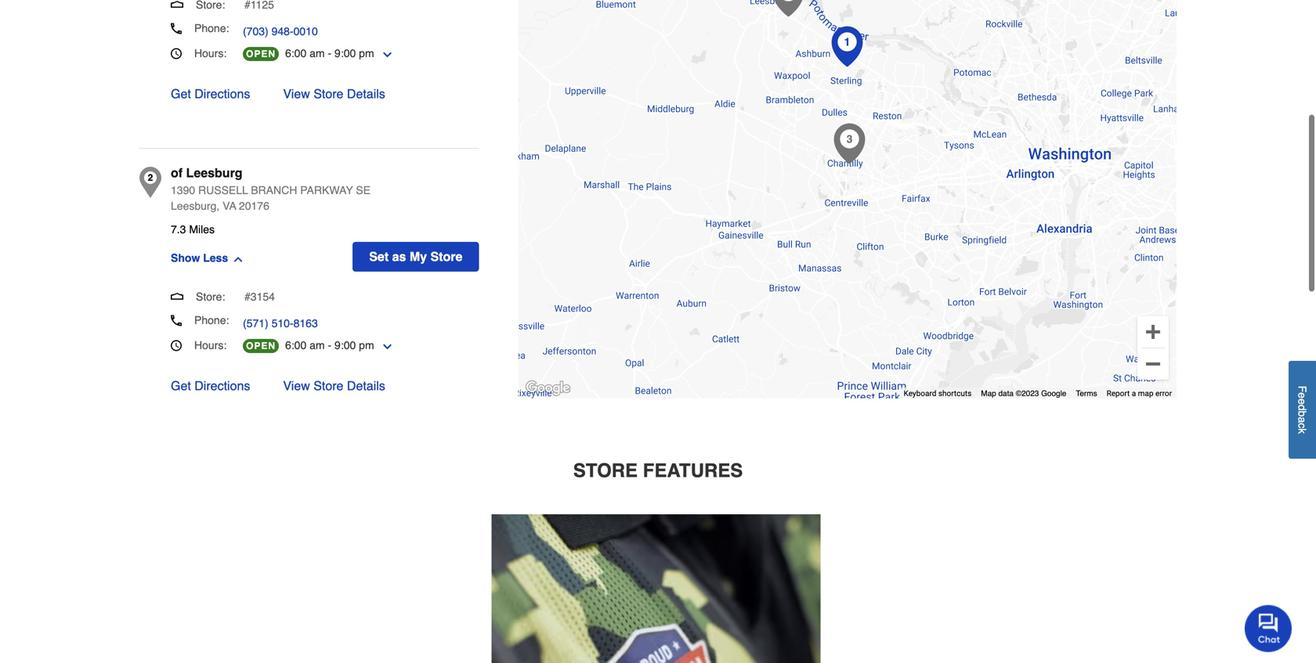 Task type: locate. For each thing, give the bounding box(es) containing it.
0 vertical spatial am
[[310, 47, 325, 60]]

1 open from the top
[[246, 49, 276, 60]]

2 pm from the top
[[359, 339, 374, 352]]

am for (571) 510-8163
[[310, 339, 325, 352]]

0 vertical spatial get directions link
[[171, 85, 250, 103]]

1 view store details link from the top
[[283, 85, 385, 103]]

1 vertical spatial get directions link
[[171, 377, 250, 396]]

hours for (571) 510-8163
[[194, 339, 224, 352]]

1 horizontal spatial a
[[1296, 417, 1309, 423]]

pagoda image
[[171, 0, 183, 11]]

6:00 down 0010
[[285, 47, 307, 60]]

get directions
[[171, 87, 250, 101], [171, 379, 250, 393]]

0 vertical spatial 6:00
[[285, 47, 307, 60]]

2 9:00 from the top
[[335, 339, 356, 352]]

1 vertical spatial history image
[[171, 340, 182, 351]]

1 vertical spatial view store details
[[283, 379, 385, 393]]

1 vertical spatial 6:00 am - 9:00 pm
[[285, 339, 374, 352]]

open down (703)
[[246, 49, 276, 60]]

2 view store details link from the top
[[283, 377, 385, 396]]

2 vertical spatial store
[[314, 379, 344, 393]]

2 am from the top
[[310, 339, 325, 352]]

store for 8163
[[314, 379, 344, 393]]

view store details down 0010
[[283, 87, 385, 101]]

hours
[[194, 47, 224, 60], [194, 339, 224, 352]]

phone image
[[171, 315, 182, 326]]

phone: down store:
[[194, 314, 229, 327]]

directions down (703)
[[194, 87, 250, 101]]

store
[[314, 87, 344, 101], [431, 250, 463, 264], [314, 379, 344, 393]]

va
[[223, 200, 236, 212]]

get down phone image
[[171, 379, 191, 393]]

details
[[347, 87, 385, 101], [347, 379, 385, 393]]

view store details link for (703) 948-0010
[[283, 85, 385, 103]]

0 vertical spatial directions
[[194, 87, 250, 101]]

get directions link for (571)
[[171, 377, 250, 396]]

google
[[1041, 389, 1067, 398]]

am down 0010
[[310, 47, 325, 60]]

7.3
[[171, 223, 186, 236]]

1 vertical spatial store
[[431, 250, 463, 264]]

history image down phone image
[[171, 340, 182, 351]]

hours :
[[194, 47, 227, 60], [194, 339, 227, 352]]

0 vertical spatial view
[[283, 87, 310, 101]]

show
[[171, 252, 200, 264]]

1 get from the top
[[171, 87, 191, 101]]

view store details link down 0010
[[283, 85, 385, 103]]

history image for (571) 510-8163
[[171, 340, 182, 351]]

keyboard
[[904, 389, 937, 398]]

view store details down 8163
[[283, 379, 385, 393]]

2 view from the top
[[283, 379, 310, 393]]

0 vertical spatial store
[[314, 87, 344, 101]]

e up the b
[[1296, 399, 1309, 405]]

2 view store details from the top
[[283, 379, 385, 393]]

keyboard shortcuts button
[[904, 388, 972, 399]]

1 vertical spatial pm
[[359, 339, 374, 352]]

history image down phone icon
[[171, 48, 182, 59]]

a
[[1132, 389, 1136, 398], [1296, 417, 1309, 423]]

2 hours : from the top
[[194, 339, 227, 352]]

2 open from the top
[[246, 341, 276, 352]]

get directions link
[[171, 85, 250, 103], [171, 377, 250, 396]]

6:00 for 948-
[[285, 47, 307, 60]]

0 vertical spatial history image
[[171, 48, 182, 59]]

store:
[[196, 291, 225, 303]]

2 - from the top
[[328, 339, 332, 352]]

view down 8163
[[283, 379, 310, 393]]

6:00 am - 9:00 pm down 0010
[[285, 47, 374, 60]]

view for 948-
[[283, 87, 310, 101]]

phone: for (571) 510-8163
[[194, 314, 229, 327]]

2 directions from the top
[[194, 379, 250, 393]]

1 vertical spatial hours
[[194, 339, 224, 352]]

0 vertical spatial 6:00 am - 9:00 pm
[[285, 47, 374, 60]]

of leesburg link
[[171, 164, 243, 183]]

map
[[1138, 389, 1154, 398]]

1 get directions link from the top
[[171, 85, 250, 103]]

1 vertical spatial :
[[224, 339, 227, 352]]

view store details link
[[283, 85, 385, 103], [283, 377, 385, 396]]

branch
[[251, 184, 297, 197]]

view for 510-
[[283, 379, 310, 393]]

6:00 am - 9:00 pm down 8163
[[285, 339, 374, 352]]

features
[[643, 460, 743, 482]]

1 vertical spatial open
[[246, 341, 276, 352]]

store down 0010
[[314, 87, 344, 101]]

get
[[171, 87, 191, 101], [171, 379, 191, 393]]

1 6:00 am - 9:00 pm from the top
[[285, 47, 374, 60]]

1 vertical spatial 9:00
[[335, 339, 356, 352]]

get directions down phone icon
[[171, 87, 250, 101]]

0 vertical spatial pm
[[359, 47, 374, 60]]

a up k
[[1296, 417, 1309, 423]]

6:00 down 8163
[[285, 339, 307, 352]]

a left map
[[1132, 389, 1136, 398]]

get directions down phone image
[[171, 379, 250, 393]]

0 vertical spatial hours
[[194, 47, 224, 60]]

1 am from the top
[[310, 47, 325, 60]]

f e e d b a c k
[[1296, 386, 1309, 434]]

2 history image from the top
[[171, 340, 182, 351]]

2 phone: from the top
[[194, 314, 229, 327]]

chat invite button image
[[1245, 605, 1293, 653]]

1 details from the top
[[347, 87, 385, 101]]

1 vertical spatial hours :
[[194, 339, 227, 352]]

-
[[328, 47, 332, 60], [328, 339, 332, 352]]

view
[[283, 87, 310, 101], [283, 379, 310, 393]]

get down phone icon
[[171, 87, 191, 101]]

1 pm from the top
[[359, 47, 374, 60]]

2 get from the top
[[171, 379, 191, 393]]

store for 0010
[[314, 87, 344, 101]]

c
[[1296, 423, 1309, 429]]

(571)
[[243, 317, 268, 330]]

0 vertical spatial phone:
[[194, 22, 229, 34]]

1 - from the top
[[328, 47, 332, 60]]

1 hours : from the top
[[194, 47, 227, 60]]

0 vertical spatial hours :
[[194, 47, 227, 60]]

e up d
[[1296, 393, 1309, 399]]

0 horizontal spatial a
[[1132, 389, 1136, 398]]

store down 8163
[[314, 379, 344, 393]]

show less
[[171, 252, 228, 264]]

:
[[224, 47, 227, 60], [224, 339, 227, 352]]

0 vertical spatial a
[[1132, 389, 1136, 398]]

1 vertical spatial a
[[1296, 417, 1309, 423]]

1 vertical spatial 6:00
[[285, 339, 307, 352]]

open for (703)
[[246, 49, 276, 60]]

directions for (703) 948-0010
[[194, 87, 250, 101]]

phone:
[[194, 22, 229, 34], [194, 314, 229, 327]]

1 6:00 from the top
[[285, 47, 307, 60]]

1 vertical spatial directions
[[194, 379, 250, 393]]

2 hours from the top
[[194, 339, 224, 352]]

2 details from the top
[[347, 379, 385, 393]]

1 vertical spatial phone:
[[194, 314, 229, 327]]

2 : from the top
[[224, 339, 227, 352]]

1 view store details from the top
[[283, 87, 385, 101]]

(703) 948-0010 link
[[243, 24, 318, 39]]

1 e from the top
[[1296, 393, 1309, 399]]

store right my
[[431, 250, 463, 264]]

2 6:00 am - 9:00 pm from the top
[[285, 339, 374, 352]]

pm
[[359, 47, 374, 60], [359, 339, 374, 352]]

0 vertical spatial get directions
[[171, 87, 250, 101]]

am
[[310, 47, 325, 60], [310, 339, 325, 352]]

set as my store button
[[353, 242, 479, 272]]

view store details
[[283, 87, 385, 101], [283, 379, 385, 393]]

9:00
[[335, 47, 356, 60], [335, 339, 356, 352]]

0 vertical spatial open
[[246, 49, 276, 60]]

1 vertical spatial details
[[347, 379, 385, 393]]

2 6:00 from the top
[[285, 339, 307, 352]]

©2023
[[1016, 389, 1039, 398]]

20176
[[239, 200, 269, 212]]

1 history image from the top
[[171, 48, 182, 59]]

get directions link down phone image
[[171, 377, 250, 396]]

6:00
[[285, 47, 307, 60], [285, 339, 307, 352]]

less
[[203, 252, 228, 264]]

1 vertical spatial view
[[283, 379, 310, 393]]

8163
[[293, 317, 318, 330]]

directions
[[194, 87, 250, 101], [194, 379, 250, 393]]

am down 8163
[[310, 339, 325, 352]]

of
[[171, 166, 183, 180]]

keyboard shortcuts
[[904, 389, 972, 398]]

0 vertical spatial details
[[347, 87, 385, 101]]

phone: right phone icon
[[194, 22, 229, 34]]

of leesburg 1390 russell branch parkway se leesburg, va 20176
[[171, 166, 371, 212]]

3 image
[[834, 123, 866, 164]]

get directions for (571)
[[171, 379, 250, 393]]

1 9:00 from the top
[[335, 47, 356, 60]]

view store details link down 8163
[[283, 377, 385, 396]]

0 vertical spatial :
[[224, 47, 227, 60]]

view store details for (703) 948-0010
[[283, 87, 385, 101]]

0 vertical spatial view store details
[[283, 87, 385, 101]]

1390
[[171, 184, 195, 197]]

data
[[999, 389, 1014, 398]]

2 e from the top
[[1296, 399, 1309, 405]]

lowe's military discount image
[[491, 515, 821, 664]]

1 : from the top
[[224, 47, 227, 60]]

1 hours from the top
[[194, 47, 224, 60]]

1
[[844, 36, 851, 48]]

1 view from the top
[[283, 87, 310, 101]]

6:00 am - 9:00 pm
[[285, 47, 374, 60], [285, 339, 374, 352]]

0 vertical spatial -
[[328, 47, 332, 60]]

history image
[[171, 48, 182, 59], [171, 340, 182, 351]]

hours : for (703)
[[194, 47, 227, 60]]

0 vertical spatial view store details link
[[283, 85, 385, 103]]

1 vertical spatial view store details link
[[283, 377, 385, 396]]

1 directions from the top
[[194, 87, 250, 101]]

leesburg
[[186, 166, 243, 180]]

directions down (571)
[[194, 379, 250, 393]]

store inside 'button'
[[431, 250, 463, 264]]

2 get directions from the top
[[171, 379, 250, 393]]

1 phone: from the top
[[194, 22, 229, 34]]

se
[[356, 184, 371, 197]]

open down (571)
[[246, 341, 276, 352]]

0 vertical spatial 9:00
[[335, 47, 356, 60]]

e
[[1296, 393, 1309, 399], [1296, 399, 1309, 405]]

1 get directions from the top
[[171, 87, 250, 101]]

view down 0010
[[283, 87, 310, 101]]

1 vertical spatial get directions
[[171, 379, 250, 393]]

0 vertical spatial get
[[171, 87, 191, 101]]

open
[[246, 49, 276, 60], [246, 341, 276, 352]]

1 vertical spatial get
[[171, 379, 191, 393]]

2 get directions link from the top
[[171, 377, 250, 396]]

view store details link for (571) 510-8163
[[283, 377, 385, 396]]

1 vertical spatial -
[[328, 339, 332, 352]]

get directions link down phone icon
[[171, 85, 250, 103]]

1 vertical spatial am
[[310, 339, 325, 352]]

#3154
[[244, 291, 275, 303]]



Task type: vqa. For each thing, say whether or not it's contained in the screenshot.
2nd '-' from the bottom
yes



Task type: describe. For each thing, give the bounding box(es) containing it.
6:00 am - 9:00 pm for 8163
[[285, 339, 374, 352]]

: for (571) 510-8163
[[224, 339, 227, 352]]

google image
[[522, 378, 574, 399]]

history image for (703) 948-0010
[[171, 48, 182, 59]]

open for (571)
[[246, 341, 276, 352]]

2
[[148, 172, 153, 183]]

pm for (703) 948-0010
[[359, 47, 374, 60]]

my
[[410, 250, 427, 264]]

shortcuts
[[938, 389, 972, 398]]

set
[[369, 250, 389, 264]]

get directions link for (703)
[[171, 85, 250, 103]]

6:00 am - 9:00 pm for 0010
[[285, 47, 374, 60]]

2 image
[[773, 0, 804, 17]]

report a map error
[[1107, 389, 1172, 398]]

report a map error link
[[1107, 389, 1172, 398]]

map
[[981, 389, 996, 398]]

- for 8163
[[328, 339, 332, 352]]

terms link
[[1076, 389, 1097, 398]]

phone image
[[171, 23, 182, 34]]

view store details for (571) 510-8163
[[283, 379, 385, 393]]

parkway
[[300, 184, 353, 197]]

as
[[392, 250, 406, 264]]

miles
[[189, 223, 215, 236]]

948-
[[272, 25, 293, 38]]

b
[[1296, 411, 1309, 417]]

6:00 for 510-
[[285, 339, 307, 352]]

details for (571) 510-8163
[[347, 379, 385, 393]]

510-
[[272, 317, 293, 330]]

pm for (571) 510-8163
[[359, 339, 374, 352]]

details for (703) 948-0010
[[347, 87, 385, 101]]

leesburg,
[[171, 200, 220, 212]]

3
[[847, 133, 853, 145]]

9:00 for (703) 948-0010
[[335, 47, 356, 60]]

hours : for (571)
[[194, 339, 227, 352]]

store
[[573, 460, 638, 482]]

phone: for (703) 948-0010
[[194, 22, 229, 34]]

(703)
[[243, 25, 268, 38]]

russell
[[198, 184, 248, 197]]

error
[[1156, 389, 1172, 398]]

k
[[1296, 429, 1309, 434]]

a inside button
[[1296, 417, 1309, 423]]

get directions for (703)
[[171, 87, 250, 101]]

get for (571) 510-8163
[[171, 379, 191, 393]]

directions for (571) 510-8163
[[194, 379, 250, 393]]

f e e d b a c k button
[[1289, 361, 1316, 459]]

terms
[[1076, 389, 1097, 398]]

(703) 948-0010
[[243, 25, 318, 38]]

report
[[1107, 389, 1130, 398]]

- for 0010
[[328, 47, 332, 60]]

map data ©2023 google
[[981, 389, 1067, 398]]

9:00 for (571) 510-8163
[[335, 339, 356, 352]]

f
[[1296, 386, 1309, 393]]

: for (703) 948-0010
[[224, 47, 227, 60]]

7.3 miles
[[171, 223, 215, 236]]

hours for (703) 948-0010
[[194, 47, 224, 60]]

am for (703) 948-0010
[[310, 47, 325, 60]]

get for (703) 948-0010
[[171, 87, 191, 101]]

store features
[[573, 460, 743, 482]]

(571) 510-8163
[[243, 317, 318, 330]]

set as my store
[[369, 250, 463, 264]]

pagoda image
[[171, 290, 183, 303]]

map region
[[494, 0, 1296, 416]]

d
[[1296, 405, 1309, 411]]

1 image
[[832, 26, 863, 67]]

(571) 510-8163 link
[[243, 316, 318, 331]]

0010
[[293, 25, 318, 38]]



